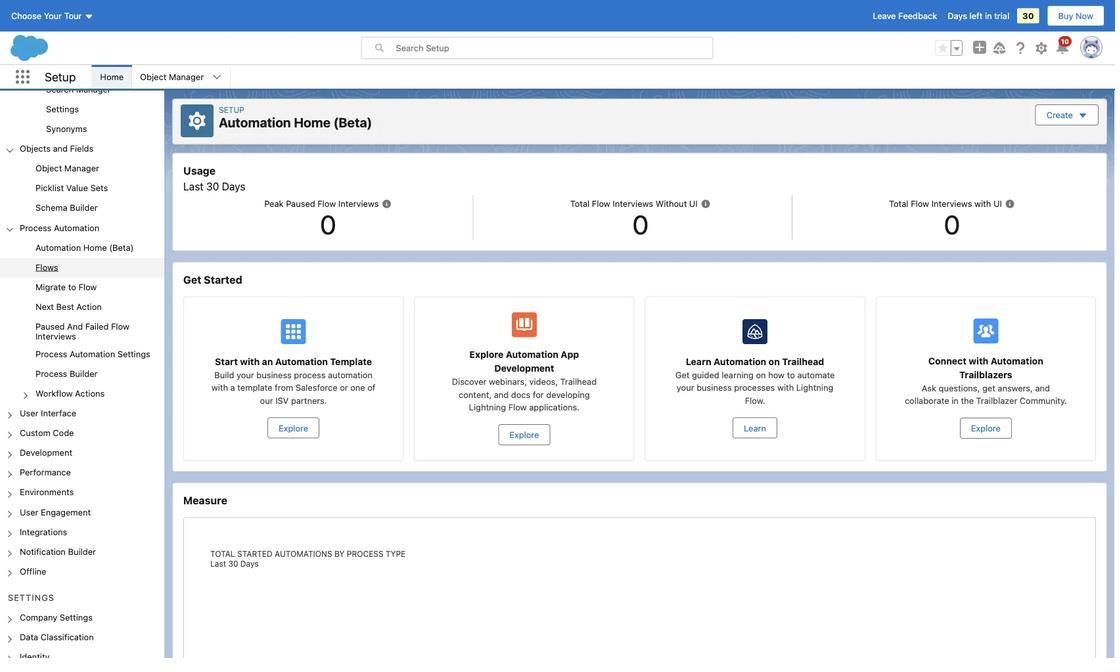 Task type: locate. For each thing, give the bounding box(es) containing it.
process right by
[[347, 550, 384, 559]]

automation inside learn automation on trailhead get guided learning on how to automate your business processes with lightning flow.
[[714, 356, 767, 367]]

in
[[986, 11, 993, 21], [952, 396, 959, 406]]

1 vertical spatial 30
[[206, 180, 219, 193]]

migrate to flow
[[36, 282, 97, 292]]

in left the
[[952, 396, 959, 406]]

and down webinars,
[[494, 390, 509, 400]]

2 vertical spatial days
[[241, 560, 259, 569]]

learn inside learn automation on trailhead get guided learning on how to automate your business processes with lightning flow.
[[686, 356, 712, 367]]

with inside learn automation on trailhead get guided learning on how to automate your business processes with lightning flow.
[[778, 383, 794, 393]]

0 vertical spatial learn
[[686, 356, 712, 367]]

process for process automation settings
[[36, 349, 67, 359]]

1 vertical spatial (beta)
[[109, 243, 134, 252]]

process automation settings link
[[36, 349, 150, 361]]

last down measure at the left bottom of page
[[210, 560, 226, 569]]

lightning inside learn automation on trailhead get guided learning on how to automate your business processes with lightning flow.
[[797, 383, 834, 393]]

1 horizontal spatial last
[[210, 560, 226, 569]]

automation inside automation home (beta) link
[[36, 243, 81, 252]]

learn
[[686, 356, 712, 367], [744, 423, 767, 433]]

group
[[0, 33, 164, 140], [936, 40, 963, 56], [0, 159, 164, 219], [0, 239, 164, 405]]

1 vertical spatial setup
[[219, 105, 245, 114]]

an
[[262, 356, 273, 367]]

total for total flow interviews with ui
[[890, 199, 909, 209]]

builder
[[70, 203, 98, 213], [70, 369, 98, 379], [68, 547, 96, 557]]

user up custom
[[20, 409, 38, 418]]

object manager link up 'picklist value sets'
[[36, 163, 99, 175]]

0 vertical spatial 30
[[1023, 11, 1035, 21]]

0 vertical spatial user
[[20, 409, 38, 418]]

trailhead up 'developing'
[[561, 377, 597, 387]]

0 horizontal spatial to
[[68, 282, 76, 292]]

your down guided
[[677, 383, 695, 393]]

2 0 from the left
[[633, 209, 649, 240]]

2 vertical spatial 30
[[228, 560, 238, 569]]

1 vertical spatial get
[[676, 370, 690, 380]]

2 horizontal spatial 30
[[1023, 11, 1035, 21]]

0 vertical spatial business
[[257, 370, 292, 380]]

automate
[[798, 370, 835, 380]]

1 horizontal spatial learn
[[744, 423, 767, 433]]

0 vertical spatial lightning
[[797, 383, 834, 393]]

and
[[53, 144, 68, 154], [1036, 383, 1051, 393], [494, 390, 509, 400]]

picklist value sets
[[36, 183, 108, 193]]

explore button
[[268, 418, 320, 439], [960, 418, 1012, 439], [499, 425, 551, 446]]

0 vertical spatial (beta)
[[334, 115, 372, 130]]

learn down flow.
[[744, 423, 767, 433]]

1 vertical spatial last
[[210, 560, 226, 569]]

0 horizontal spatial in
[[952, 396, 959, 406]]

0 vertical spatial object
[[140, 72, 167, 82]]

explore button down the isv
[[268, 418, 320, 439]]

0 for with
[[945, 209, 961, 240]]

one
[[351, 383, 365, 393]]

development link
[[20, 448, 72, 460]]

ui for total flow interviews without ui
[[690, 199, 698, 209]]

1 horizontal spatial object manager link
[[132, 65, 212, 89]]

to right how
[[787, 370, 795, 380]]

builder right notification
[[68, 547, 96, 557]]

last inside total started automations by process type last 30 days
[[210, 560, 226, 569]]

1 horizontal spatial total
[[571, 199, 590, 209]]

user interface
[[20, 409, 76, 418]]

1 vertical spatial learn
[[744, 423, 767, 433]]

migrate to flow link
[[36, 282, 97, 294]]

paused and failed flow interviews link
[[36, 322, 164, 341]]

0 horizontal spatial and
[[53, 144, 68, 154]]

learn for learn
[[744, 423, 767, 433]]

object manager right home "link"
[[140, 72, 204, 82]]

offline link
[[20, 567, 46, 579]]

lightning down automate
[[797, 383, 834, 393]]

development down custom code link
[[20, 448, 72, 458]]

objects and fields
[[20, 144, 94, 154]]

integrations
[[20, 527, 67, 537]]

1 vertical spatial trailhead
[[561, 377, 597, 387]]

buy now
[[1059, 11, 1094, 21]]

0 horizontal spatial development
[[20, 448, 72, 458]]

2 vertical spatial builder
[[68, 547, 96, 557]]

to inside learn automation on trailhead get guided learning on how to automate your business processes with lightning flow.
[[787, 370, 795, 380]]

0 vertical spatial object manager link
[[132, 65, 212, 89]]

0 down peak paused flow interviews
[[320, 209, 336, 240]]

0 horizontal spatial get
[[183, 274, 201, 286]]

1 vertical spatial object manager
[[36, 163, 99, 173]]

development
[[495, 363, 555, 374], [20, 448, 72, 458]]

1 horizontal spatial 30
[[228, 560, 238, 569]]

0 vertical spatial object manager
[[140, 72, 204, 82]]

feedback
[[899, 11, 938, 21]]

0 vertical spatial get
[[183, 274, 201, 286]]

setup
[[45, 70, 76, 84], [219, 105, 245, 114]]

action
[[76, 302, 102, 312]]

explore button down docs
[[499, 425, 551, 446]]

of
[[368, 383, 376, 393]]

setup inside setup automation home (beta)
[[219, 105, 245, 114]]

1 horizontal spatial setup
[[219, 105, 245, 114]]

1 horizontal spatial lightning
[[797, 383, 834, 393]]

start with an automation template build your business process automation with a template from salesforce or one of our isv partners.
[[212, 356, 376, 406]]

0 vertical spatial trailhead
[[783, 356, 825, 367]]

0 down total flow interviews without ui
[[633, 209, 649, 240]]

automation up learning
[[714, 356, 767, 367]]

automation
[[328, 370, 373, 380]]

1 vertical spatial user
[[20, 507, 38, 517]]

automation home (beta)
[[36, 243, 134, 252]]

builder inside "objects and fields" 'tree item'
[[70, 203, 98, 213]]

home inside setup automation home (beta)
[[294, 115, 331, 130]]

1 horizontal spatial trailhead
[[783, 356, 825, 367]]

automation up "process"
[[275, 356, 328, 367]]

peak paused flow interviews
[[264, 199, 379, 209]]

start
[[215, 356, 238, 367]]

1 vertical spatial builder
[[70, 369, 98, 379]]

object up picklist
[[36, 163, 62, 173]]

1 horizontal spatial ui
[[994, 199, 1003, 209]]

manager for settings
[[76, 84, 111, 94]]

1 horizontal spatial object manager
[[140, 72, 204, 82]]

trailhead up automate
[[783, 356, 825, 367]]

process automation
[[20, 223, 99, 233]]

1 0 from the left
[[320, 209, 336, 240]]

flow inside paused and failed flow interviews
[[111, 322, 129, 331]]

lightning inside explore automation app development discover webinars, videos, trailhead content, and docs for developing lightning flow applications.
[[469, 403, 506, 412]]

1 vertical spatial your
[[677, 383, 695, 393]]

object manager link right home "link"
[[132, 65, 212, 89]]

notification builder link
[[20, 547, 96, 559]]

builder down the 'value' on the top left of the page
[[70, 203, 98, 213]]

manager inside "objects and fields" 'tree item'
[[64, 163, 99, 173]]

0 vertical spatial started
[[204, 274, 242, 286]]

flow
[[318, 199, 336, 209], [592, 199, 611, 209], [911, 199, 930, 209], [79, 282, 97, 292], [111, 322, 129, 331], [509, 403, 527, 412]]

0 horizontal spatial ui
[[690, 199, 698, 209]]

started for get
[[204, 274, 242, 286]]

0
[[320, 209, 336, 240], [633, 209, 649, 240], [945, 209, 961, 240]]

0 vertical spatial builder
[[70, 203, 98, 213]]

automation up videos,
[[506, 349, 559, 360]]

explore down trailblazer
[[972, 424, 1001, 434]]

process up process builder
[[36, 349, 67, 359]]

started inside total started automations by process type last 30 days
[[237, 550, 273, 559]]

get inside learn automation on trailhead get guided learning on how to automate your business processes with lightning flow.
[[676, 370, 690, 380]]

0 vertical spatial your
[[237, 370, 254, 380]]

0 down total flow interviews with ui
[[945, 209, 961, 240]]

2 horizontal spatial total
[[890, 199, 909, 209]]

builder inside "link"
[[68, 547, 96, 557]]

0 vertical spatial manager
[[169, 72, 204, 82]]

0 horizontal spatial lightning
[[469, 403, 506, 412]]

automation down process automation link at left
[[36, 243, 81, 252]]

1 horizontal spatial business
[[697, 383, 732, 393]]

builder inside process automation tree item
[[70, 369, 98, 379]]

3 0 from the left
[[945, 209, 961, 240]]

1 vertical spatial object
[[36, 163, 62, 173]]

community.
[[1020, 396, 1068, 406]]

0 horizontal spatial 0
[[320, 209, 336, 240]]

user up "integrations"
[[20, 507, 38, 517]]

Search Setup text field
[[396, 37, 713, 59]]

2 horizontal spatial and
[[1036, 383, 1051, 393]]

development inside explore automation app development discover webinars, videos, trailhead content, and docs for developing lightning flow applications.
[[495, 363, 555, 374]]

0 horizontal spatial total
[[210, 550, 235, 559]]

0 horizontal spatial setup
[[45, 70, 76, 84]]

2 horizontal spatial 0
[[945, 209, 961, 240]]

0 for interviews
[[320, 209, 336, 240]]

explore down docs
[[510, 430, 539, 440]]

business inside learn automation on trailhead get guided learning on how to automate your business processes with lightning flow.
[[697, 383, 732, 393]]

0 horizontal spatial object manager
[[36, 163, 99, 173]]

started for total
[[237, 550, 273, 559]]

30
[[1023, 11, 1035, 21], [206, 180, 219, 193], [228, 560, 238, 569]]

0 vertical spatial to
[[68, 282, 76, 292]]

search manager link
[[46, 84, 111, 96]]

1 horizontal spatial 0
[[633, 209, 649, 240]]

object manager inside "objects and fields" 'tree item'
[[36, 163, 99, 173]]

1 vertical spatial home
[[294, 115, 331, 130]]

object right home "link"
[[140, 72, 167, 82]]

your inside 'start with an automation template build your business process automation with a template from salesforce or one of our isv partners.'
[[237, 370, 254, 380]]

2 vertical spatial manager
[[64, 163, 99, 173]]

0 horizontal spatial trailhead
[[561, 377, 597, 387]]

object manager link
[[132, 65, 212, 89], [36, 163, 99, 175]]

1 horizontal spatial object
[[140, 72, 167, 82]]

0 horizontal spatial paused
[[36, 322, 65, 331]]

by
[[335, 550, 345, 559]]

1 vertical spatial to
[[787, 370, 795, 380]]

settings link
[[46, 104, 79, 116]]

1 vertical spatial in
[[952, 396, 959, 406]]

last down usage
[[183, 180, 204, 193]]

workflow actions
[[36, 389, 105, 399]]

1 horizontal spatial your
[[677, 383, 695, 393]]

data classification
[[20, 633, 94, 643]]

group containing object manager
[[0, 159, 164, 219]]

with
[[975, 199, 992, 209], [969, 356, 989, 367], [240, 356, 260, 367], [212, 383, 228, 393], [778, 383, 794, 393]]

2 horizontal spatial explore button
[[960, 418, 1012, 439]]

0 horizontal spatial learn
[[686, 356, 712, 367]]

1 horizontal spatial explore button
[[499, 425, 551, 446]]

value
[[66, 183, 88, 193]]

0 horizontal spatial on
[[756, 370, 766, 380]]

company settings
[[20, 613, 93, 623]]

your up 'template'
[[237, 370, 254, 380]]

company settings link
[[20, 613, 93, 625]]

from
[[275, 383, 293, 393]]

2 ui from the left
[[994, 199, 1003, 209]]

next best action link
[[36, 302, 102, 314]]

and down the synonyms link
[[53, 144, 68, 154]]

left
[[970, 11, 983, 21]]

automation down schema builder link
[[54, 223, 99, 233]]

learn inside button
[[744, 423, 767, 433]]

1 vertical spatial object manager link
[[36, 163, 99, 175]]

connect
[[929, 356, 967, 367]]

settings inside 'link'
[[60, 613, 93, 623]]

automation up answers,
[[991, 356, 1044, 367]]

process down schema at the left top of page
[[20, 223, 52, 233]]

object manager
[[140, 72, 204, 82], [36, 163, 99, 173]]

process inside "link"
[[36, 349, 67, 359]]

1 horizontal spatial to
[[787, 370, 795, 380]]

explore up discover
[[470, 349, 504, 360]]

0 horizontal spatial your
[[237, 370, 254, 380]]

objects
[[20, 144, 51, 154]]

0 vertical spatial in
[[986, 11, 993, 21]]

process for process builder
[[36, 369, 67, 379]]

0 vertical spatial development
[[495, 363, 555, 374]]

0 horizontal spatial explore button
[[268, 418, 320, 439]]

0 horizontal spatial last
[[183, 180, 204, 193]]

1 vertical spatial business
[[697, 383, 732, 393]]

to inside tree item
[[68, 282, 76, 292]]

webinars,
[[489, 377, 527, 387]]

flow inside explore automation app development discover webinars, videos, trailhead content, and docs for developing lightning flow applications.
[[509, 403, 527, 412]]

and inside explore automation app development discover webinars, videos, trailhead content, and docs for developing lightning flow applications.
[[494, 390, 509, 400]]

your inside learn automation on trailhead get guided learning on how to automate your business processes with lightning flow.
[[677, 383, 695, 393]]

builder up the actions at bottom left
[[70, 369, 98, 379]]

explore for start with an automation template
[[279, 423, 308, 433]]

10
[[1062, 37, 1070, 45]]

user interface link
[[20, 409, 76, 420]]

1 ui from the left
[[690, 199, 698, 209]]

1 vertical spatial manager
[[76, 84, 111, 94]]

to
[[68, 282, 76, 292], [787, 370, 795, 380]]

paused down "next"
[[36, 322, 65, 331]]

explore down the isv
[[279, 423, 308, 433]]

group containing automation home (beta)
[[0, 239, 164, 405]]

in inside connect with automation trailblazers ask questions, get answers, and collaborate in the trailblazer community.
[[952, 396, 959, 406]]

2 vertical spatial home
[[83, 243, 107, 252]]

process up workflow
[[36, 369, 67, 379]]

settings up classification
[[60, 613, 93, 623]]

picklist value sets link
[[36, 183, 108, 195]]

1 vertical spatial started
[[237, 550, 273, 559]]

0 vertical spatial home
[[100, 72, 124, 82]]

setup for setup
[[45, 70, 76, 84]]

with inside connect with automation trailblazers ask questions, get answers, and collaborate in the trailblazer community.
[[969, 356, 989, 367]]

1 horizontal spatial on
[[769, 356, 780, 367]]

data
[[20, 633, 38, 643]]

2 user from the top
[[20, 507, 38, 517]]

in right left
[[986, 11, 993, 21]]

process builder link
[[36, 369, 98, 381]]

on up how
[[769, 356, 780, 367]]

leave feedback
[[873, 11, 938, 21]]

lightning
[[797, 383, 834, 393], [469, 403, 506, 412]]

automation down setup link
[[219, 115, 291, 130]]

performance
[[20, 468, 71, 478]]

1 vertical spatial lightning
[[469, 403, 506, 412]]

1 vertical spatial days
[[222, 180, 245, 193]]

1 horizontal spatial (beta)
[[334, 115, 372, 130]]

business down an
[[257, 370, 292, 380]]

1 user from the top
[[20, 409, 38, 418]]

choose your tour button
[[11, 5, 94, 26]]

1 horizontal spatial paused
[[286, 199, 315, 209]]

learn up guided
[[686, 356, 712, 367]]

and up community.
[[1036, 383, 1051, 393]]

questions,
[[939, 383, 981, 393]]

1 vertical spatial on
[[756, 370, 766, 380]]

1 horizontal spatial development
[[495, 363, 555, 374]]

days
[[948, 11, 968, 21], [222, 180, 245, 193], [241, 560, 259, 569]]

1 horizontal spatial get
[[676, 370, 690, 380]]

0 horizontal spatial business
[[257, 370, 292, 380]]

next best action
[[36, 302, 102, 312]]

environments
[[20, 488, 74, 498]]

on up the processes
[[756, 370, 766, 380]]

development up webinars,
[[495, 363, 555, 374]]

business down guided
[[697, 383, 732, 393]]

automation down paused and failed flow interviews link
[[70, 349, 115, 359]]

paused right "peak" on the top left of page
[[286, 199, 315, 209]]

0 vertical spatial last
[[183, 180, 204, 193]]

explore button down trailblazer
[[960, 418, 1012, 439]]

to up 'next best action'
[[68, 282, 76, 292]]

0 vertical spatial setup
[[45, 70, 76, 84]]

settings down paused and failed flow interviews link
[[118, 349, 150, 359]]

explore inside explore automation app development discover webinars, videos, trailhead content, and docs for developing lightning flow applications.
[[470, 349, 504, 360]]

lightning down content, at the left of page
[[469, 403, 506, 412]]

object manager up 'picklist value sets'
[[36, 163, 99, 173]]

1 vertical spatial paused
[[36, 322, 65, 331]]

peak
[[264, 199, 284, 209]]

flow.
[[745, 396, 766, 406]]

template
[[238, 383, 273, 393]]

and
[[67, 322, 83, 331]]

0 vertical spatial on
[[769, 356, 780, 367]]



Task type: describe. For each thing, give the bounding box(es) containing it.
trailblazer
[[977, 396, 1018, 406]]

without
[[656, 199, 687, 209]]

buy now button
[[1048, 5, 1105, 26]]

interviews inside paused and failed flow interviews
[[36, 331, 76, 341]]

failed
[[85, 322, 109, 331]]

learn button
[[733, 418, 778, 439]]

total inside total started automations by process type last 30 days
[[210, 550, 235, 559]]

usage
[[183, 164, 216, 177]]

user engagement
[[20, 507, 91, 517]]

process for process automation
[[20, 223, 52, 233]]

actions
[[75, 389, 105, 399]]

object inside group
[[36, 163, 62, 173]]

process automation tree item
[[0, 219, 164, 405]]

automation inside connect with automation trailblazers ask questions, get answers, and collaborate in the trailblazer community.
[[991, 356, 1044, 367]]

schema
[[36, 203, 68, 213]]

30 inside usage last 30 days
[[206, 180, 219, 193]]

get started
[[183, 274, 242, 286]]

1 vertical spatial development
[[20, 448, 72, 458]]

and inside connect with automation trailblazers ask questions, get answers, and collaborate in the trailblazer community.
[[1036, 383, 1051, 393]]

objects and fields link
[[20, 144, 94, 156]]

setup automation home (beta)
[[219, 105, 372, 130]]

workflow
[[36, 389, 73, 399]]

builder for schema builder
[[70, 203, 98, 213]]

app
[[561, 349, 579, 360]]

get
[[983, 383, 996, 393]]

applications.
[[529, 403, 580, 412]]

home inside "link"
[[100, 72, 124, 82]]

business inside 'start with an automation template build your business process automation with a template from salesforce or one of our isv partners.'
[[257, 370, 292, 380]]

(beta) inside setup automation home (beta)
[[334, 115, 372, 130]]

explore for explore automation app development
[[510, 430, 539, 440]]

days inside total started automations by process type last 30 days
[[241, 560, 259, 569]]

template
[[330, 356, 372, 367]]

engagement
[[41, 507, 91, 517]]

partners.
[[291, 396, 327, 406]]

user for user interface
[[20, 409, 38, 418]]

learn for learn automation on trailhead get guided learning on how to automate your business processes with lightning flow.
[[686, 356, 712, 367]]

total for total flow interviews without ui
[[571, 199, 590, 209]]

automations
[[275, 550, 332, 559]]

the
[[962, 396, 974, 406]]

settings inside "link"
[[118, 349, 150, 359]]

trailblazers
[[960, 370, 1013, 380]]

buy
[[1059, 11, 1074, 21]]

processes
[[735, 383, 775, 393]]

guided
[[692, 370, 720, 380]]

automation inside process automation settings "link"
[[70, 349, 115, 359]]

user engagement link
[[20, 507, 91, 519]]

settings up company
[[8, 593, 55, 603]]

your
[[44, 11, 62, 21]]

fields
[[70, 144, 94, 154]]

now
[[1076, 11, 1094, 21]]

automation inside setup automation home (beta)
[[219, 115, 291, 130]]

trial
[[995, 11, 1010, 21]]

trailhead inside explore automation app development discover webinars, videos, trailhead content, and docs for developing lightning flow applications.
[[561, 377, 597, 387]]

company
[[20, 613, 57, 623]]

our
[[260, 396, 273, 406]]

flows link
[[36, 262, 58, 274]]

build
[[215, 370, 234, 380]]

process automation link
[[20, 223, 99, 235]]

explore for connect with automation trailblazers
[[972, 424, 1001, 434]]

picklist
[[36, 183, 64, 193]]

automation inside 'start with an automation template build your business process automation with a template from salesforce or one of our isv partners.'
[[275, 356, 328, 367]]

paused and failed flow interviews
[[36, 322, 129, 341]]

last inside usage last 30 days
[[183, 180, 204, 193]]

salesforce
[[296, 383, 338, 393]]

setup for setup automation home (beta)
[[219, 105, 245, 114]]

create
[[1047, 110, 1074, 120]]

integrations link
[[20, 527, 67, 539]]

(beta) inside automation home (beta) link
[[109, 243, 134, 252]]

choose your tour
[[11, 11, 82, 21]]

explore button for trailblazers
[[960, 418, 1012, 439]]

migrate
[[36, 282, 66, 292]]

automation inside explore automation app development discover webinars, videos, trailhead content, and docs for developing lightning flow applications.
[[506, 349, 559, 360]]

setup link
[[219, 105, 245, 114]]

synonyms
[[46, 124, 87, 134]]

days left in trial
[[948, 11, 1010, 21]]

builder for process builder
[[70, 369, 98, 379]]

group containing search manager
[[0, 33, 164, 140]]

create button
[[1036, 105, 1099, 126]]

code
[[53, 428, 74, 438]]

tour
[[64, 11, 82, 21]]

and inside 'tree item'
[[53, 144, 68, 154]]

automation inside process automation link
[[54, 223, 99, 233]]

answers,
[[998, 383, 1034, 393]]

custom code
[[20, 428, 74, 438]]

schema builder
[[36, 203, 98, 213]]

connect with automation trailblazers ask questions, get answers, and collaborate in the trailblazer community.
[[905, 356, 1068, 406]]

how
[[769, 370, 785, 380]]

ask
[[922, 383, 937, 393]]

1 horizontal spatial in
[[986, 11, 993, 21]]

home inside process automation tree item
[[83, 243, 107, 252]]

docs
[[511, 390, 531, 400]]

for
[[533, 390, 544, 400]]

ui for total flow interviews with ui
[[994, 199, 1003, 209]]

automation home (beta) link
[[36, 243, 134, 254]]

process automation settings
[[36, 349, 150, 359]]

isv
[[276, 396, 289, 406]]

0 vertical spatial paused
[[286, 199, 315, 209]]

schema builder link
[[36, 203, 98, 215]]

home link
[[92, 65, 132, 89]]

trailhead inside learn automation on trailhead get guided learning on how to automate your business processes with lightning flow.
[[783, 356, 825, 367]]

sets
[[90, 183, 108, 193]]

10 button
[[1055, 36, 1072, 56]]

settings down the search
[[46, 104, 79, 114]]

paused inside paused and failed flow interviews
[[36, 322, 65, 331]]

type
[[386, 550, 406, 559]]

0 horizontal spatial object manager link
[[36, 163, 99, 175]]

objects and fields tree item
[[0, 140, 164, 219]]

0 for without
[[633, 209, 649, 240]]

user for user engagement
[[20, 507, 38, 517]]

explore button for automation
[[268, 418, 320, 439]]

custom
[[20, 428, 50, 438]]

30 inside total started automations by process type last 30 days
[[228, 560, 238, 569]]

explore automation app development discover webinars, videos, trailhead content, and docs for developing lightning flow applications.
[[452, 349, 597, 412]]

a
[[231, 383, 235, 393]]

developing
[[547, 390, 590, 400]]

environments link
[[20, 488, 74, 500]]

interface
[[41, 409, 76, 418]]

custom code link
[[20, 428, 74, 440]]

builder for notification builder
[[68, 547, 96, 557]]

explore button for development
[[499, 425, 551, 446]]

workflow actions link
[[36, 389, 105, 401]]

flows tree item
[[0, 258, 164, 278]]

days inside usage last 30 days
[[222, 180, 245, 193]]

process inside total started automations by process type last 30 days
[[347, 550, 384, 559]]

total started automations by process type last 30 days
[[210, 550, 406, 569]]

synonyms link
[[46, 124, 87, 136]]

0 vertical spatial days
[[948, 11, 968, 21]]

notification
[[20, 547, 66, 557]]

manager for picklist value sets
[[64, 163, 99, 173]]

total flow interviews without ui
[[571, 199, 698, 209]]



Task type: vqa. For each thing, say whether or not it's contained in the screenshot.


